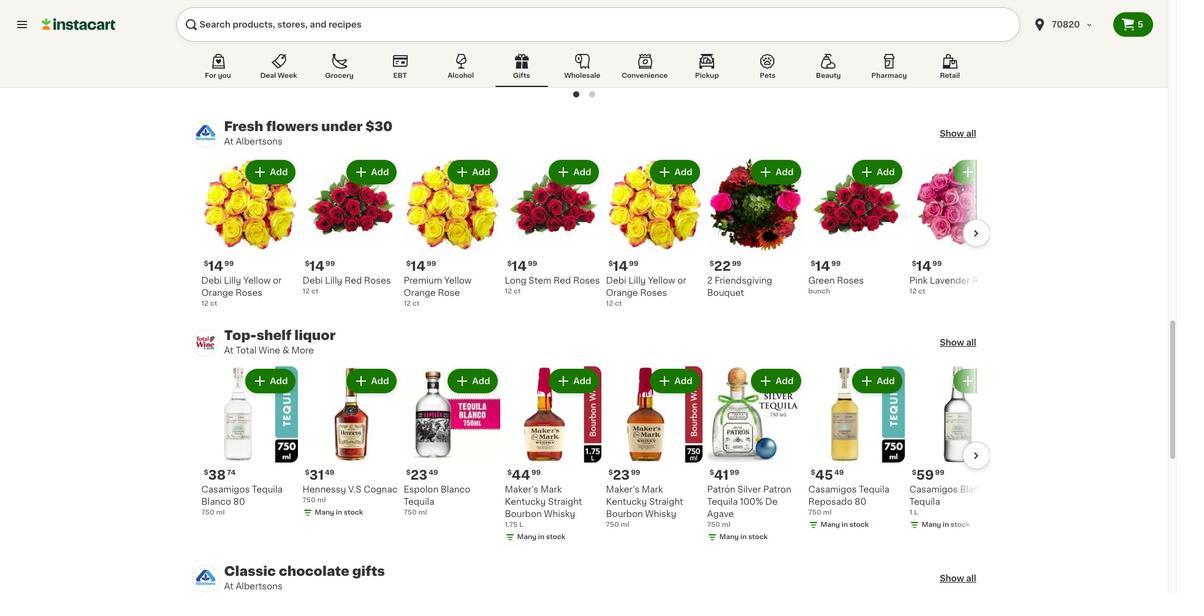 Task type: describe. For each thing, give the bounding box(es) containing it.
$ 22 99
[[710, 260, 741, 273]]

blanco for espolon
[[441, 486, 470, 494]]

99 inside the $ 23 99
[[631, 470, 640, 477]]

it's
[[211, 11, 235, 25]]

maker's for maker's mark kentucky straight bourbon whisky 1.75 l
[[505, 486, 538, 494]]

tequila inside patrón silver patron tequila 100% de agave 750 ml
[[707, 498, 738, 507]]

ct inside premium yellow orange rose 12 ct
[[413, 301, 420, 307]]

99 inside the $ 44 99
[[532, 470, 541, 477]]

stock for 31
[[344, 510, 363, 517]]

it's gifting made easy shop gift cards for any occasion.
[[211, 11, 372, 36]]

3 show all from the top
[[940, 575, 976, 583]]

liquor
[[294, 330, 336, 342]]

2 14 from the left
[[310, 260, 324, 273]]

maker's for maker's mark kentucky straight bourbon whisky 750 ml
[[606, 486, 640, 494]]

maker's mark kentucky straight bourbon whisky 750 ml
[[606, 486, 683, 529]]

750 inside patrón silver patron tequila 100% de agave 750 ml
[[707, 522, 720, 529]]

hennessy
[[303, 486, 346, 494]]

many in stock for 44
[[517, 534, 566, 541]]

5
[[1138, 20, 1144, 29]]

in for 44
[[538, 534, 545, 541]]

debi lilly red roses 12 ct
[[303, 277, 391, 295]]

4 $ 14 99 from the left
[[507, 260, 537, 273]]

pets
[[760, 72, 776, 79]]

2 $ 14 99 from the left
[[305, 260, 335, 273]]

retail button
[[924, 52, 976, 87]]

total
[[236, 347, 256, 355]]

straight for maker's mark kentucky straight bourbon whisky 1.75 l
[[548, 498, 582, 507]]

stock for 59
[[951, 522, 970, 529]]

instacart image
[[42, 17, 115, 32]]

pharmacy
[[872, 72, 907, 79]]

many for 41
[[720, 534, 739, 541]]

pink
[[910, 277, 928, 285]]

41
[[714, 469, 729, 482]]

red for stem
[[554, 277, 571, 285]]

750 inside the hennessy v.s cognac 750 ml
[[303, 498, 316, 504]]

ml inside espolon blanco tequila 750 ml
[[419, 510, 427, 517]]

2 70820 button from the left
[[1032, 7, 1106, 42]]

item carousel region for fresh flowers under $30
[[178, 158, 1006, 309]]

albertsons image
[[192, 120, 219, 148]]

many in stock for 31
[[315, 510, 363, 517]]

l inside casamigos blanco tequila 1 l
[[914, 510, 918, 517]]

patron
[[763, 486, 792, 494]]

3 orange from the left
[[606, 289, 638, 298]]

3 $ 14 99 from the left
[[406, 260, 436, 273]]

in for 45
[[842, 522, 848, 529]]

for
[[205, 72, 216, 79]]

roses inside long stem red roses 12 ct
[[573, 277, 600, 285]]

classic chocolate gifts at albertsons
[[224, 566, 385, 591]]

chocolate
[[279, 566, 349, 578]]

45
[[815, 469, 833, 482]]

product group containing 41
[[707, 367, 804, 545]]

for you button
[[192, 52, 244, 87]]

1 14 from the left
[[208, 260, 223, 273]]

$ 45 49
[[811, 469, 844, 482]]

ml inside casamigos tequila blanco 80 750 ml
[[216, 510, 225, 517]]

yellow inside premium yellow orange rose 12 ct
[[444, 277, 472, 285]]

ml inside patrón silver patron tequila 100% de agave 750 ml
[[722, 522, 731, 529]]

now
[[246, 55, 265, 63]]

1 orange from the left
[[201, 289, 233, 298]]

shop now
[[221, 55, 265, 63]]

item carousel region for top-shelf liquor
[[178, 367, 1006, 545]]

for you
[[205, 72, 231, 79]]

occasion.
[[311, 28, 353, 36]]

classic
[[224, 566, 276, 578]]

casamigos for 45
[[808, 486, 857, 494]]

ebt
[[393, 72, 407, 79]]

kentucky for maker's mark kentucky straight bourbon whisky 1.75 l
[[505, 498, 546, 507]]

49 for 23
[[429, 470, 438, 477]]

3 all from the top
[[966, 575, 976, 583]]

all for 59
[[966, 339, 976, 347]]

31
[[310, 469, 324, 482]]

grocery button
[[313, 52, 366, 87]]

99 inside $ 41 99
[[730, 470, 739, 477]]

$ inside the $ 23 99
[[609, 470, 613, 477]]

$ inside $ 41 99
[[710, 470, 714, 477]]

show all link for 59
[[940, 337, 976, 349]]

whisky for maker's mark kentucky straight bourbon whisky 1.75 l
[[544, 510, 575, 519]]

convenience
[[622, 72, 668, 79]]

mark for maker's mark kentucky straight bourbon whisky 1.75 l
[[541, 486, 562, 494]]

in for 31
[[336, 510, 342, 517]]

orange inside premium yellow orange rose 12 ct
[[404, 289, 436, 298]]

1
[[910, 510, 913, 517]]

12 inside premium yellow orange rose 12 ct
[[404, 301, 411, 307]]

74
[[227, 470, 236, 477]]

deal week
[[260, 72, 297, 79]]

whisky for maker's mark kentucky straight bourbon whisky 750 ml
[[645, 510, 677, 519]]

espolon
[[404, 486, 439, 494]]

gifts button
[[495, 52, 548, 87]]

4 14 from the left
[[512, 260, 527, 273]]

1 debi lilly yellow or orange roses 12 ct from the left
[[201, 277, 282, 307]]

at inside fresh flowers under $30 at albertsons
[[224, 138, 234, 146]]

ct inside debi lilly red roses 12 ct
[[311, 288, 319, 295]]

hennessy v.s cognac 750 ml
[[303, 486, 398, 504]]

beauty button
[[802, 52, 855, 87]]

alcohol
[[448, 72, 474, 79]]

roses inside "green roses bunch"
[[837, 277, 864, 285]]

3 yellow from the left
[[648, 277, 675, 285]]

reposado
[[808, 498, 853, 507]]

ml inside the hennessy v.s cognac 750 ml
[[317, 498, 326, 504]]

week
[[278, 72, 297, 79]]

3 14 from the left
[[411, 260, 426, 273]]

wine
[[259, 347, 280, 355]]

1 lilly from the left
[[224, 277, 241, 285]]

pets button
[[742, 52, 794, 87]]

product group containing 59
[[910, 367, 1006, 533]]

$ 41 99
[[710, 469, 739, 482]]

albertsons image
[[192, 565, 219, 593]]

$ inside $ 59 99
[[912, 470, 917, 477]]

$ 23 99
[[609, 469, 640, 482]]

show all link for 14
[[940, 128, 976, 140]]

blanco for casamigos
[[960, 486, 990, 494]]

you
[[218, 72, 231, 79]]

product group containing 31
[[303, 367, 399, 521]]

v.s
[[348, 486, 362, 494]]

many for 59
[[922, 522, 941, 529]]

12 inside debi lilly red roses 12 ct
[[303, 288, 310, 295]]

pickup button
[[681, 52, 734, 87]]

mark for maker's mark kentucky straight bourbon whisky 750 ml
[[642, 486, 663, 494]]

23 for $ 23 49
[[411, 469, 428, 482]]

gift
[[236, 28, 251, 36]]

lavender
[[930, 277, 970, 285]]

ml inside maker's mark kentucky straight bourbon whisky 750 ml
[[621, 522, 629, 529]]

for
[[279, 28, 291, 36]]

49 for 45
[[835, 470, 844, 477]]

wholesale button
[[556, 52, 609, 87]]

albertsons inside fresh flowers under $30 at albertsons
[[236, 138, 283, 146]]

pink lavender rose 12 ct
[[910, 277, 994, 295]]

1 debi from the left
[[201, 277, 222, 285]]

albertsons inside the "classic chocolate gifts at albertsons"
[[236, 583, 283, 591]]

750 inside casamigos tequila blanco 80 750 ml
[[201, 510, 215, 517]]

750 inside casamigos tequila reposado 80 750 ml
[[808, 510, 822, 517]]

long stem red roses 12 ct
[[505, 277, 600, 295]]

pickup
[[695, 72, 719, 79]]

$ 59 99
[[912, 469, 945, 482]]

tequila inside casamigos blanco tequila 1 l
[[910, 498, 940, 507]]

99 inside $ 59 99
[[935, 470, 945, 477]]

6 $ 14 99 from the left
[[811, 260, 841, 273]]

750 inside maker's mark kentucky straight bourbon whisky 750 ml
[[606, 522, 619, 529]]

Search field
[[177, 7, 1020, 42]]

1 yellow from the left
[[243, 277, 271, 285]]

product group containing 44
[[505, 367, 601, 545]]

44
[[512, 469, 530, 482]]

in for 41
[[741, 534, 747, 541]]

stock for 45
[[850, 522, 869, 529]]

80 for reposado
[[855, 498, 867, 507]]

cognac
[[364, 486, 398, 494]]

espolon blanco tequila 750 ml
[[404, 486, 470, 517]]

show for 59
[[940, 339, 964, 347]]

deal week button
[[252, 52, 305, 87]]

$ 23 49
[[406, 469, 438, 482]]

wholesale
[[564, 72, 601, 79]]

green
[[808, 277, 835, 285]]



Task type: vqa. For each thing, say whether or not it's contained in the screenshot.
Red within the Long Stem Red Roses 12 ct
yes



Task type: locate. For each thing, give the bounding box(es) containing it.
silver
[[738, 486, 761, 494]]

patrón
[[707, 486, 736, 494]]

$ inside $ 31 49
[[305, 470, 310, 477]]

1 show all from the top
[[940, 130, 976, 138]]

$ 44 99
[[507, 469, 541, 482]]

whisky inside maker's mark kentucky straight bourbon whisky 750 ml
[[645, 510, 677, 519]]

80 right reposado
[[855, 498, 867, 507]]

item carousel region
[[178, 158, 1006, 309], [178, 367, 1006, 545]]

2 orange from the left
[[404, 289, 436, 298]]

maker's inside maker's mark kentucky straight bourbon whisky 1.75 l
[[505, 486, 538, 494]]

3 show all link from the top
[[940, 573, 976, 585]]

rose down 'premium'
[[438, 289, 460, 298]]

1 23 from the left
[[411, 469, 428, 482]]

$ inside the $ 38 74
[[204, 470, 208, 477]]

2 bourbon from the left
[[606, 510, 643, 519]]

maker's down the $ 23 99
[[606, 486, 640, 494]]

0 horizontal spatial straight
[[548, 498, 582, 507]]

1 bourbon from the left
[[505, 510, 542, 519]]

1 horizontal spatial yellow
[[444, 277, 472, 285]]

many down "1.75"
[[517, 534, 537, 541]]

80 down 74
[[233, 498, 245, 507]]

$ inside $ 23 49
[[406, 470, 411, 477]]

bourbon for maker's mark kentucky straight bourbon whisky 1.75 l
[[505, 510, 542, 519]]

stock down patrón silver patron tequila 100% de agave 750 ml
[[749, 534, 768, 541]]

$ inside the $ 44 99
[[507, 470, 512, 477]]

shop categories tab list
[[192, 52, 976, 87]]

stock for 41
[[749, 534, 768, 541]]

yellow
[[243, 277, 271, 285], [444, 277, 472, 285], [648, 277, 675, 285]]

2 show all link from the top
[[940, 337, 976, 349]]

product group
[[201, 158, 298, 309], [303, 158, 399, 297], [404, 158, 500, 309], [505, 158, 601, 297], [606, 158, 702, 309], [707, 158, 804, 299], [808, 158, 905, 297], [910, 158, 1006, 297], [201, 367, 298, 518], [303, 367, 399, 521], [404, 367, 500, 518], [505, 367, 601, 545], [606, 367, 702, 531], [707, 367, 804, 545], [808, 367, 905, 533], [910, 367, 1006, 533]]

casamigos down the $ 38 74
[[201, 486, 250, 494]]

2 horizontal spatial debi
[[606, 277, 626, 285]]

2 horizontal spatial yellow
[[648, 277, 675, 285]]

casamigos tequila blanco 80 750 ml
[[201, 486, 283, 517]]

casamigos inside casamigos blanco tequila 1 l
[[910, 486, 958, 494]]

l right 1
[[914, 510, 918, 517]]

show all for 14
[[940, 130, 976, 138]]

whisky inside maker's mark kentucky straight bourbon whisky 1.75 l
[[544, 510, 575, 519]]

premium
[[404, 277, 442, 285]]

2 vertical spatial all
[[966, 575, 976, 583]]

straight inside maker's mark kentucky straight bourbon whisky 1.75 l
[[548, 498, 582, 507]]

ml down the $ 38 74
[[216, 510, 225, 517]]

1 vertical spatial item carousel region
[[178, 367, 1006, 545]]

80 inside casamigos tequila reposado 80 750 ml
[[855, 498, 867, 507]]

750 down the $ 23 99
[[606, 522, 619, 529]]

0 vertical spatial rose
[[972, 277, 994, 285]]

3 lilly from the left
[[629, 277, 646, 285]]

shop inside it's gifting made easy shop gift cards for any occasion.
[[211, 28, 234, 36]]

many down casamigos blanco tequila 1 l
[[922, 522, 941, 529]]

many in stock for 59
[[922, 522, 970, 529]]

49 inside $ 31 49
[[325, 470, 334, 477]]

maker's down 44
[[505, 486, 538, 494]]

100%
[[740, 498, 763, 507]]

red inside long stem red roses 12 ct
[[554, 277, 571, 285]]

casamigos
[[201, 486, 250, 494], [808, 486, 857, 494], [910, 486, 958, 494]]

2 at from the top
[[224, 347, 234, 355]]

0 horizontal spatial red
[[345, 277, 362, 285]]

flowers
[[266, 120, 319, 133]]

3 at from the top
[[224, 583, 234, 591]]

in down casamigos blanco tequila 1 l
[[943, 522, 949, 529]]

in down casamigos tequila reposado 80 750 ml
[[842, 522, 848, 529]]

rose inside premium yellow orange rose 12 ct
[[438, 289, 460, 298]]

gifting
[[238, 11, 287, 25]]

2 straight from the left
[[649, 498, 683, 507]]

or up shelf
[[273, 277, 282, 285]]

casamigos inside casamigos tequila blanco 80 750 ml
[[201, 486, 250, 494]]

kentucky inside maker's mark kentucky straight bourbon whisky 1.75 l
[[505, 498, 546, 507]]

3 show from the top
[[940, 575, 964, 583]]

14
[[208, 260, 223, 273], [310, 260, 324, 273], [411, 260, 426, 273], [512, 260, 527, 273], [613, 260, 628, 273], [815, 260, 830, 273], [917, 260, 931, 273]]

1 horizontal spatial whisky
[[645, 510, 677, 519]]

1 at from the top
[[224, 138, 234, 146]]

0 horizontal spatial kentucky
[[505, 498, 546, 507]]

at down the fresh
[[224, 138, 234, 146]]

7 $ 14 99 from the left
[[912, 260, 942, 273]]

patrón silver patron tequila 100% de agave 750 ml
[[707, 486, 792, 529]]

1 horizontal spatial 80
[[855, 498, 867, 507]]

1 whisky from the left
[[544, 510, 575, 519]]

1 horizontal spatial 49
[[429, 470, 438, 477]]

friendsgiving
[[715, 277, 772, 285]]

750 down the hennessy at bottom
[[303, 498, 316, 504]]

red inside debi lilly red roses 12 ct
[[345, 277, 362, 285]]

or
[[273, 277, 282, 285], [678, 277, 686, 285]]

at right albertsons image
[[224, 583, 234, 591]]

1 horizontal spatial bourbon
[[606, 510, 643, 519]]

1 vertical spatial show
[[940, 339, 964, 347]]

2 albertsons from the top
[[236, 583, 283, 591]]

in for 59
[[943, 522, 949, 529]]

blanco inside espolon blanco tequila 750 ml
[[441, 486, 470, 494]]

0 horizontal spatial yellow
[[243, 277, 271, 285]]

$ 31 49
[[305, 469, 334, 482]]

0 horizontal spatial blanco
[[201, 498, 231, 507]]

ml down the $ 23 99
[[621, 522, 629, 529]]

debi inside debi lilly red roses 12 ct
[[303, 277, 323, 285]]

fresh
[[224, 120, 263, 133]]

many in stock down casamigos tequila reposado 80 750 ml
[[821, 522, 869, 529]]

2 yellow from the left
[[444, 277, 472, 285]]

l inside maker's mark kentucky straight bourbon whisky 1.75 l
[[519, 522, 524, 529]]

2 show all from the top
[[940, 339, 976, 347]]

convenience button
[[617, 52, 673, 87]]

1 maker's from the left
[[505, 486, 538, 494]]

straight inside maker's mark kentucky straight bourbon whisky 750 ml
[[649, 498, 683, 507]]

grocery
[[325, 72, 354, 79]]

stock down the hennessy v.s cognac 750 ml
[[344, 510, 363, 517]]

many in stock
[[315, 510, 363, 517], [821, 522, 869, 529], [922, 522, 970, 529], [517, 534, 566, 541], [720, 534, 768, 541]]

0 vertical spatial show all
[[940, 130, 976, 138]]

straight for maker's mark kentucky straight bourbon whisky 750 ml
[[649, 498, 683, 507]]

many down agave
[[720, 534, 739, 541]]

0 vertical spatial show
[[940, 130, 964, 138]]

750 down reposado
[[808, 510, 822, 517]]

mark inside maker's mark kentucky straight bourbon whisky 1.75 l
[[541, 486, 562, 494]]

99 inside $ 22 99
[[732, 261, 741, 268]]

ct inside pink lavender rose 12 ct
[[918, 288, 926, 295]]

many for 45
[[821, 522, 840, 529]]

bourbon inside maker's mark kentucky straight bourbon whisky 1.75 l
[[505, 510, 542, 519]]

tequila inside espolon blanco tequila 750 ml
[[404, 498, 434, 507]]

0 vertical spatial show all link
[[940, 128, 976, 140]]

1 red from the left
[[345, 277, 362, 285]]

0 horizontal spatial debi
[[201, 277, 222, 285]]

many down reposado
[[821, 522, 840, 529]]

3 49 from the left
[[835, 470, 844, 477]]

1 horizontal spatial red
[[554, 277, 571, 285]]

1 horizontal spatial l
[[914, 510, 918, 517]]

whisky
[[544, 510, 575, 519], [645, 510, 677, 519]]

1 vertical spatial rose
[[438, 289, 460, 298]]

red for lilly
[[345, 277, 362, 285]]

at inside top-shelf liquor at total wine & more
[[224, 347, 234, 355]]

bouquet
[[707, 289, 744, 298]]

49 inside $ 45 49
[[835, 470, 844, 477]]

1 horizontal spatial debi
[[303, 277, 323, 285]]

stock down casamigos blanco tequila 1 l
[[951, 522, 970, 529]]

1 show all link from the top
[[940, 128, 976, 140]]

1 all from the top
[[966, 130, 976, 138]]

blanco inside casamigos tequila blanco 80 750 ml
[[201, 498, 231, 507]]

roses
[[364, 277, 391, 285], [573, 277, 600, 285], [837, 277, 864, 285], [236, 289, 262, 298], [640, 289, 667, 298]]

or left 2
[[678, 277, 686, 285]]

750 down 'espolon'
[[404, 510, 417, 517]]

many
[[315, 510, 334, 517], [821, 522, 840, 529], [922, 522, 941, 529], [517, 534, 537, 541], [720, 534, 739, 541]]

2 49 from the left
[[429, 470, 438, 477]]

0 horizontal spatial l
[[519, 522, 524, 529]]

2 show from the top
[[940, 339, 964, 347]]

23 up 'espolon'
[[411, 469, 428, 482]]

0 horizontal spatial orange
[[201, 289, 233, 298]]

casamigos blanco tequila 1 l
[[910, 486, 990, 517]]

1 horizontal spatial kentucky
[[606, 498, 647, 507]]

2 mark from the left
[[642, 486, 663, 494]]

3 debi from the left
[[606, 277, 626, 285]]

49 right 31
[[325, 470, 334, 477]]

0 horizontal spatial 80
[[233, 498, 245, 507]]

2 debi from the left
[[303, 277, 323, 285]]

stem
[[529, 277, 552, 285]]

ct inside long stem red roses 12 ct
[[514, 288, 521, 295]]

1 horizontal spatial debi lilly yellow or orange roses 12 ct
[[606, 277, 686, 307]]

long
[[505, 277, 527, 285]]

1 or from the left
[[273, 277, 282, 285]]

many in stock down patrón silver patron tequila 100% de agave 750 ml
[[720, 534, 768, 541]]

1 item carousel region from the top
[[178, 158, 1006, 309]]

kentucky inside maker's mark kentucky straight bourbon whisky 750 ml
[[606, 498, 647, 507]]

top-
[[224, 330, 257, 342]]

70820
[[1052, 20, 1080, 29]]

many in stock down casamigos blanco tequila 1 l
[[922, 522, 970, 529]]

at for classic chocolate gifts
[[224, 583, 234, 591]]

2
[[707, 277, 713, 285]]

2 vertical spatial show
[[940, 575, 964, 583]]

lilly inside debi lilly red roses 12 ct
[[325, 277, 342, 285]]

ml inside casamigos tequila reposado 80 750 ml
[[823, 510, 832, 517]]

l right "1.75"
[[519, 522, 524, 529]]

1 horizontal spatial mark
[[642, 486, 663, 494]]

red
[[345, 277, 362, 285], [554, 277, 571, 285]]

show for 14
[[940, 130, 964, 138]]

12 inside long stem red roses 12 ct
[[505, 288, 512, 295]]

show all
[[940, 130, 976, 138], [940, 339, 976, 347], [940, 575, 976, 583]]

$ inside $ 22 99
[[710, 261, 714, 268]]

2 vertical spatial at
[[224, 583, 234, 591]]

$ inside $ 45 49
[[811, 470, 815, 477]]

ct
[[311, 288, 319, 295], [514, 288, 521, 295], [918, 288, 926, 295], [210, 301, 217, 307], [413, 301, 420, 307], [615, 301, 622, 307]]

2 friendsgiving bouquet
[[707, 277, 772, 298]]

shop up you
[[221, 55, 244, 63]]

0 horizontal spatial lilly
[[224, 277, 241, 285]]

$ 38 74
[[204, 469, 236, 482]]

0 vertical spatial item carousel region
[[178, 158, 1006, 309]]

at left the total at bottom left
[[224, 347, 234, 355]]

2 horizontal spatial casamigos
[[910, 486, 958, 494]]

any
[[293, 28, 309, 36]]

0 vertical spatial at
[[224, 138, 234, 146]]

23
[[411, 469, 428, 482], [613, 469, 630, 482]]

0 horizontal spatial casamigos
[[201, 486, 250, 494]]

many for 44
[[517, 534, 537, 541]]

casamigos down $ 59 99
[[910, 486, 958, 494]]

1 horizontal spatial lilly
[[325, 277, 342, 285]]

in down patrón silver patron tequila 100% de agave 750 ml
[[741, 534, 747, 541]]

roses inside debi lilly red roses 12 ct
[[364, 277, 391, 285]]

1 horizontal spatial straight
[[649, 498, 683, 507]]

2 red from the left
[[554, 277, 571, 285]]

albertsons down the fresh
[[236, 138, 283, 146]]

shelf
[[257, 330, 292, 342]]

1 horizontal spatial orange
[[404, 289, 436, 298]]

debi lilly yellow or orange roses 12 ct
[[201, 277, 282, 307], [606, 277, 686, 307]]

0 horizontal spatial debi lilly yellow or orange roses 12 ct
[[201, 277, 282, 307]]

at
[[224, 138, 234, 146], [224, 347, 234, 355], [224, 583, 234, 591]]

$30
[[366, 120, 393, 133]]

1 vertical spatial show all
[[940, 339, 976, 347]]

show all link
[[940, 128, 976, 140], [940, 337, 976, 349], [940, 573, 976, 585]]

rose right lavender
[[972, 277, 994, 285]]

1 mark from the left
[[541, 486, 562, 494]]

gifts
[[352, 566, 385, 578]]

0 horizontal spatial or
[[273, 277, 282, 285]]

1 vertical spatial show all link
[[940, 337, 976, 349]]

all for 14
[[966, 130, 976, 138]]

6 14 from the left
[[815, 260, 830, 273]]

product group containing 22
[[707, 158, 804, 299]]

3 casamigos from the left
[[910, 486, 958, 494]]

casamigos up reposado
[[808, 486, 857, 494]]

0 horizontal spatial maker's
[[505, 486, 538, 494]]

80 for blanco
[[233, 498, 245, 507]]

many for 31
[[315, 510, 334, 517]]

tequila inside casamigos tequila reposado 80 750 ml
[[859, 486, 890, 494]]

1 horizontal spatial 23
[[613, 469, 630, 482]]

0 horizontal spatial rose
[[438, 289, 460, 298]]

kentucky for maker's mark kentucky straight bourbon whisky 750 ml
[[606, 498, 647, 507]]

1 horizontal spatial maker's
[[606, 486, 640, 494]]

0 vertical spatial l
[[914, 510, 918, 517]]

in down the hennessy v.s cognac 750 ml
[[336, 510, 342, 517]]

2 all from the top
[[966, 339, 976, 347]]

0 vertical spatial albertsons
[[236, 138, 283, 146]]

750 down agave
[[707, 522, 720, 529]]

750 inside espolon blanco tequila 750 ml
[[404, 510, 417, 517]]

2 or from the left
[[678, 277, 686, 285]]

gifts
[[513, 72, 530, 79]]

in
[[336, 510, 342, 517], [842, 522, 848, 529], [943, 522, 949, 529], [538, 534, 545, 541], [741, 534, 747, 541]]

kentucky down the $ 23 99
[[606, 498, 647, 507]]

cards
[[253, 28, 277, 36]]

yellow right 'premium'
[[444, 277, 472, 285]]

many in stock for 41
[[720, 534, 768, 541]]

kentucky
[[505, 498, 546, 507], [606, 498, 647, 507]]

deal
[[260, 72, 276, 79]]

many in stock down maker's mark kentucky straight bourbon whisky 1.75 l
[[517, 534, 566, 541]]

maker's inside maker's mark kentucky straight bourbon whisky 750 ml
[[606, 486, 640, 494]]

1.75
[[505, 522, 518, 529]]

kentucky down the $ 44 99
[[505, 498, 546, 507]]

49 inside $ 23 49
[[429, 470, 438, 477]]

80 inside casamigos tequila blanco 80 750 ml
[[233, 498, 245, 507]]

2 horizontal spatial blanco
[[960, 486, 990, 494]]

$ 14 99
[[204, 260, 234, 273], [305, 260, 335, 273], [406, 260, 436, 273], [507, 260, 537, 273], [609, 260, 639, 273], [811, 260, 841, 273], [912, 260, 942, 273]]

2 casamigos from the left
[[808, 486, 857, 494]]

ml
[[317, 498, 326, 504], [216, 510, 225, 517], [419, 510, 427, 517], [823, 510, 832, 517], [621, 522, 629, 529], [722, 522, 731, 529]]

stock down maker's mark kentucky straight bourbon whisky 1.75 l
[[546, 534, 566, 541]]

bourbon up "1.75"
[[505, 510, 542, 519]]

casamigos tequila reposado 80 750 ml
[[808, 486, 890, 517]]

show
[[940, 130, 964, 138], [940, 339, 964, 347], [940, 575, 964, 583]]

show all for 59
[[940, 339, 976, 347]]

tequila
[[252, 486, 283, 494], [859, 486, 890, 494], [404, 498, 434, 507], [707, 498, 738, 507], [910, 498, 940, 507]]

bunch
[[808, 288, 830, 295]]

0 horizontal spatial 49
[[325, 470, 334, 477]]

12 inside pink lavender rose 12 ct
[[910, 288, 917, 295]]

22
[[714, 260, 731, 273]]

fresh flowers under $30 at albertsons
[[224, 120, 393, 146]]

0 vertical spatial shop
[[211, 28, 234, 36]]

product group containing 38
[[201, 367, 298, 518]]

in down maker's mark kentucky straight bourbon whisky 1.75 l
[[538, 534, 545, 541]]

many in stock down the hennessy v.s cognac 750 ml
[[315, 510, 363, 517]]

2 item carousel region from the top
[[178, 367, 1006, 545]]

at for top-shelf liquor
[[224, 347, 234, 355]]

2 vertical spatial show all link
[[940, 573, 976, 585]]

maker's mark kentucky straight bourbon whisky 1.75 l
[[505, 486, 582, 529]]

tequila inside casamigos tequila blanco 80 750 ml
[[252, 486, 283, 494]]

many in stock for 45
[[821, 522, 869, 529]]

1 49 from the left
[[325, 470, 334, 477]]

2 maker's from the left
[[606, 486, 640, 494]]

item carousel region containing 14
[[178, 158, 1006, 309]]

total wine & more image
[[192, 329, 219, 357]]

2 horizontal spatial 49
[[835, 470, 844, 477]]

maker's
[[505, 486, 538, 494], [606, 486, 640, 494]]

rose
[[972, 277, 994, 285], [438, 289, 460, 298]]

alcohol button
[[435, 52, 487, 87]]

2 whisky from the left
[[645, 510, 677, 519]]

1 vertical spatial shop
[[221, 55, 244, 63]]

1 horizontal spatial rose
[[972, 277, 994, 285]]

at inside the "classic chocolate gifts at albertsons"
[[224, 583, 234, 591]]

1 albertsons from the top
[[236, 138, 283, 146]]

2 vertical spatial show all
[[940, 575, 976, 583]]

bourbon down the $ 23 99
[[606, 510, 643, 519]]

ml down reposado
[[823, 510, 832, 517]]

beauty
[[816, 72, 841, 79]]

stock for 44
[[546, 534, 566, 541]]

yellow up top-
[[243, 277, 271, 285]]

1 horizontal spatial casamigos
[[808, 486, 857, 494]]

2 debi lilly yellow or orange roses 12 ct from the left
[[606, 277, 686, 307]]

under
[[321, 120, 363, 133]]

0 horizontal spatial 23
[[411, 469, 428, 482]]

blanco inside casamigos blanco tequila 1 l
[[960, 486, 990, 494]]

green roses bunch
[[808, 277, 864, 295]]

49 up 'espolon'
[[429, 470, 438, 477]]

bourbon for maker's mark kentucky straight bourbon whisky 750 ml
[[606, 510, 643, 519]]

1 vertical spatial l
[[519, 522, 524, 529]]

carousel region
[[187, 0, 995, 101]]

1 $ 14 99 from the left
[[204, 260, 234, 273]]

pharmacy button
[[863, 52, 916, 87]]

casamigos inside casamigos tequila reposado 80 750 ml
[[808, 486, 857, 494]]

2 kentucky from the left
[[606, 498, 647, 507]]

shop
[[211, 28, 234, 36], [221, 55, 244, 63]]

1 70820 button from the left
[[1025, 7, 1113, 42]]

None search field
[[177, 7, 1020, 42]]

2 80 from the left
[[855, 498, 867, 507]]

5 14 from the left
[[613, 260, 628, 273]]

albertsons down classic
[[236, 583, 283, 591]]

2 lilly from the left
[[325, 277, 342, 285]]

ml down 'espolon'
[[419, 510, 427, 517]]

49 right the 45
[[835, 470, 844, 477]]

ml down agave
[[722, 522, 731, 529]]

top-shelf liquor at total wine & more
[[224, 330, 336, 355]]

rose inside pink lavender rose 12 ct
[[972, 277, 994, 285]]

5 button
[[1113, 12, 1153, 37]]

2 horizontal spatial lilly
[[629, 277, 646, 285]]

1 casamigos from the left
[[201, 486, 250, 494]]

shop down "it's"
[[211, 28, 234, 36]]

premium yellow orange rose 12 ct
[[404, 277, 472, 307]]

stock down casamigos tequila reposado 80 750 ml
[[850, 522, 869, 529]]

2 23 from the left
[[613, 469, 630, 482]]

1 show from the top
[[940, 130, 964, 138]]

1 straight from the left
[[548, 498, 582, 507]]

1 horizontal spatial blanco
[[441, 486, 470, 494]]

1 80 from the left
[[233, 498, 245, 507]]

23 for $ 23 99
[[613, 469, 630, 482]]

0 vertical spatial all
[[966, 130, 976, 138]]

product group containing 45
[[808, 367, 905, 533]]

item carousel region containing 38
[[178, 367, 1006, 545]]

mark inside maker's mark kentucky straight bourbon whisky 750 ml
[[642, 486, 663, 494]]

1 horizontal spatial or
[[678, 277, 686, 285]]

1 vertical spatial at
[[224, 347, 234, 355]]

add button
[[247, 162, 294, 184], [348, 162, 395, 184], [449, 162, 496, 184], [550, 162, 598, 184], [651, 162, 699, 184], [753, 162, 800, 184], [854, 162, 901, 184], [955, 162, 1002, 184], [247, 371, 294, 393], [348, 371, 395, 393], [449, 371, 496, 393], [550, 371, 598, 393], [651, 371, 699, 393], [753, 371, 800, 393], [854, 371, 901, 393], [955, 371, 1002, 393]]

1 kentucky from the left
[[505, 498, 546, 507]]

750 down 38
[[201, 510, 215, 517]]

made
[[291, 11, 333, 25]]

casamigos for 59
[[910, 486, 958, 494]]

bourbon inside maker's mark kentucky straight bourbon whisky 750 ml
[[606, 510, 643, 519]]

de
[[765, 498, 778, 507]]

49
[[325, 470, 334, 477], [429, 470, 438, 477], [835, 470, 844, 477]]

1 vertical spatial albertsons
[[236, 583, 283, 591]]

yellow left 2
[[648, 277, 675, 285]]

23 up maker's mark kentucky straight bourbon whisky 750 ml
[[613, 469, 630, 482]]

7 14 from the left
[[917, 260, 931, 273]]

0 horizontal spatial mark
[[541, 486, 562, 494]]

0 horizontal spatial bourbon
[[505, 510, 542, 519]]

ml down the hennessy at bottom
[[317, 498, 326, 504]]

1 vertical spatial all
[[966, 339, 976, 347]]

0 horizontal spatial whisky
[[544, 510, 575, 519]]

49 for 31
[[325, 470, 334, 477]]

many down the hennessy at bottom
[[315, 510, 334, 517]]

5 $ 14 99 from the left
[[609, 260, 639, 273]]

&
[[282, 347, 289, 355]]

2 horizontal spatial orange
[[606, 289, 638, 298]]



